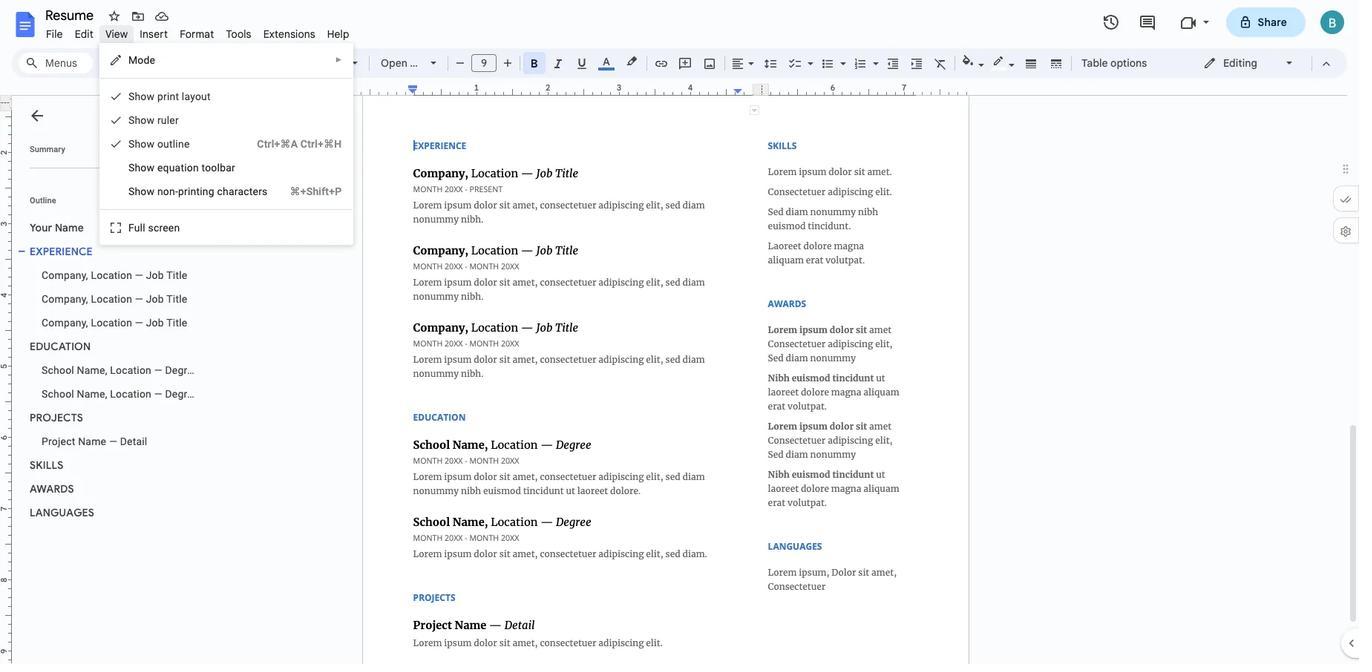 Task type: locate. For each thing, give the bounding box(es) containing it.
f
[[128, 222, 134, 234]]

1 vertical spatial title
[[166, 293, 187, 305]]

school
[[42, 364, 74, 376], [42, 388, 74, 400]]

Font size field
[[471, 54, 503, 73]]

1 vertical spatial name,
[[77, 388, 107, 400]]

show ruler r element
[[128, 114, 183, 126]]

menu bar banner
[[0, 0, 1359, 664]]

1 degree from the top
[[165, 364, 199, 376]]

r
[[157, 114, 161, 126]]

0 vertical spatial company, location — job title
[[42, 269, 187, 281]]

outline heading
[[12, 195, 214, 216]]

name,
[[77, 364, 107, 376], [77, 388, 107, 400]]

your
[[30, 221, 52, 235]]

font list. open sans selected. option
[[381, 53, 434, 73]]

0 vertical spatial e
[[184, 138, 190, 150]]

e
[[184, 138, 190, 150], [157, 162, 163, 174]]

insert image image
[[701, 53, 718, 73]]

0 vertical spatial company,
[[42, 269, 88, 281]]

file menu item
[[40, 25, 69, 43]]

2 vertical spatial company,
[[42, 317, 88, 329]]

mode m element
[[128, 54, 160, 66]]

1 show from the top
[[128, 91, 155, 102]]

menu
[[99, 43, 354, 245]]

show e quation toolbar
[[128, 162, 235, 174]]

—
[[135, 269, 143, 281], [135, 293, 143, 305], [135, 317, 143, 329], [154, 364, 162, 376], [154, 388, 162, 400], [109, 436, 117, 448]]

1 vertical spatial company, location — job title
[[42, 293, 187, 305]]

1 company, location — job title from the top
[[42, 269, 187, 281]]

location
[[91, 269, 132, 281], [91, 293, 132, 305], [91, 317, 132, 329], [110, 364, 151, 376], [110, 388, 151, 400]]

share button
[[1226, 7, 1306, 37]]

degree
[[165, 364, 199, 376], [165, 388, 199, 400]]

4 show from the top
[[128, 162, 155, 174]]

company,
[[42, 269, 88, 281], [42, 293, 88, 305], [42, 317, 88, 329]]

screen
[[148, 222, 180, 234]]

title
[[166, 269, 187, 281], [166, 293, 187, 305], [166, 317, 187, 329]]

help menu item
[[321, 25, 355, 43]]

2 vertical spatial company, location — job title
[[42, 317, 187, 329]]

show up how
[[128, 162, 155, 174]]

school name, location — degree up detail at the bottom left
[[42, 388, 199, 400]]

application
[[0, 0, 1359, 664]]

show for show e quation toolbar
[[128, 162, 155, 174]]

school name, location — degree down "education"
[[42, 364, 199, 376]]

show outline n element
[[128, 138, 194, 150]]

3 company, from the top
[[42, 317, 88, 329]]

ll
[[140, 222, 145, 234]]

name up experience
[[55, 221, 84, 235]]

show left p
[[128, 91, 155, 102]]

0 vertical spatial degree
[[165, 364, 199, 376]]

job
[[146, 269, 164, 281], [146, 293, 164, 305], [146, 317, 164, 329]]

1 name, from the top
[[77, 364, 107, 376]]

0 vertical spatial school
[[42, 364, 74, 376]]

e down show outline n 'element'
[[157, 162, 163, 174]]

Rename text field
[[40, 6, 102, 24]]

projects
[[30, 411, 83, 425]]

school name, location — degree
[[42, 364, 199, 376], [42, 388, 199, 400]]

2 vertical spatial title
[[166, 317, 187, 329]]

view menu item
[[99, 25, 134, 43]]

awards
[[30, 482, 74, 496]]

company, location — job title down experience
[[42, 293, 187, 305]]

name, up projects
[[77, 388, 107, 400]]

s how non-printing characters
[[128, 186, 268, 197]]

0 vertical spatial name
[[55, 221, 84, 235]]

format
[[180, 27, 214, 41]]

name right project
[[78, 436, 106, 448]]

editing button
[[1193, 52, 1305, 74]]

show for show r uler
[[128, 114, 155, 126]]

tools
[[226, 27, 251, 41]]

school down "education"
[[42, 364, 74, 376]]

numbered list menu image
[[869, 53, 879, 59]]

non-
[[157, 186, 178, 197]]

n
[[178, 138, 184, 150]]

1 title from the top
[[166, 269, 187, 281]]

2 job from the top
[[146, 293, 164, 305]]

printing
[[178, 186, 214, 197]]

show left "outli"
[[128, 138, 155, 150]]

name
[[55, 221, 84, 235], [78, 436, 106, 448]]

file
[[46, 27, 63, 41]]

2 title from the top
[[166, 293, 187, 305]]

uler
[[161, 114, 179, 126]]

outli
[[157, 138, 178, 150]]

summary
[[30, 145, 65, 154]]

2 name, from the top
[[77, 388, 107, 400]]

company, location — job title
[[42, 269, 187, 281], [42, 293, 187, 305], [42, 317, 187, 329]]

0 vertical spatial school name, location — degree
[[42, 364, 199, 376]]

menu bar
[[40, 19, 355, 44]]

1 vertical spatial degree
[[165, 388, 199, 400]]

detail
[[120, 436, 147, 448]]

1 company, from the top
[[42, 269, 88, 281]]

show print layout p element
[[128, 91, 215, 102]]

2 degree from the top
[[165, 388, 199, 400]]

name for project
[[78, 436, 106, 448]]

help
[[327, 27, 349, 41]]

school up projects
[[42, 388, 74, 400]]

Menus field
[[19, 53, 93, 73]]

1 vertical spatial company,
[[42, 293, 88, 305]]

ode
[[138, 54, 155, 66]]

show
[[128, 91, 155, 102], [128, 114, 155, 126], [128, 138, 155, 150], [128, 162, 155, 174]]

format menu item
[[174, 25, 220, 43]]

border dash image
[[1048, 53, 1065, 73]]

3 company, location — job title from the top
[[42, 317, 187, 329]]

company, location — job title up "education"
[[42, 317, 187, 329]]

0 vertical spatial title
[[166, 269, 187, 281]]

name, down "education"
[[77, 364, 107, 376]]

2 vertical spatial job
[[146, 317, 164, 329]]

menu containing m
[[99, 43, 354, 245]]

application containing share
[[0, 0, 1359, 664]]

1 vertical spatial school name, location — degree
[[42, 388, 199, 400]]

0 vertical spatial job
[[146, 269, 164, 281]]

1 vertical spatial job
[[146, 293, 164, 305]]

company, location — job title down f
[[42, 269, 187, 281]]

1 vertical spatial name
[[78, 436, 106, 448]]

2 show from the top
[[128, 114, 155, 126]]

show left r
[[128, 114, 155, 126]]

main toolbar
[[92, 0, 1155, 422]]

3 show from the top
[[128, 138, 155, 150]]

menu bar containing file
[[40, 19, 355, 44]]

e right "outli"
[[184, 138, 190, 150]]

skills
[[30, 459, 63, 472]]

show outli n e
[[128, 138, 190, 150]]

0 vertical spatial name,
[[77, 364, 107, 376]]

1 vertical spatial school
[[42, 388, 74, 400]]

1 vertical spatial e
[[157, 162, 163, 174]]

open sans
[[381, 56, 434, 70]]



Task type: describe. For each thing, give the bounding box(es) containing it.
layout
[[182, 91, 211, 102]]

show r uler
[[128, 114, 179, 126]]

ctrl+⌘a
[[257, 138, 298, 150]]

ctrl+⌘h
[[301, 138, 342, 150]]

Star checkbox
[[104, 6, 125, 27]]

insert
[[140, 27, 168, 41]]

⌘+shift+p element
[[272, 184, 342, 199]]

border width image
[[1023, 53, 1040, 73]]

your name
[[30, 221, 84, 235]]

editing
[[1223, 56, 1257, 70]]

tools menu item
[[220, 25, 257, 43]]

extensions menu item
[[257, 25, 321, 43]]

►
[[335, 56, 342, 64]]

rint
[[163, 91, 179, 102]]

m ode
[[128, 54, 155, 66]]

1 school from the top
[[42, 364, 74, 376]]

⌘+shift+p
[[290, 186, 342, 197]]

ctrl+⌘a ctrl+⌘h element
[[239, 137, 342, 151]]

languages
[[30, 506, 94, 520]]

show p rint layout
[[128, 91, 211, 102]]

show equation toolbar e element
[[128, 162, 240, 174]]

2 company, location — job title from the top
[[42, 293, 187, 305]]

education
[[30, 340, 91, 353]]

click to select borders image
[[750, 105, 759, 115]]

share
[[1258, 16, 1287, 29]]

table options
[[1082, 56, 1147, 70]]

name for your
[[55, 221, 84, 235]]

1 school name, location — degree from the top
[[42, 364, 199, 376]]

document outline element
[[12, 96, 214, 664]]

1 job from the top
[[146, 269, 164, 281]]

p
[[157, 91, 163, 102]]

quation
[[163, 162, 199, 174]]

show for show outli n e
[[128, 138, 155, 150]]

0 horizontal spatial e
[[157, 162, 163, 174]]

summary heading
[[30, 144, 65, 156]]

extensions
[[263, 27, 315, 41]]

show for show p rint layout
[[128, 91, 155, 102]]

characters
[[217, 186, 268, 197]]

mode and view toolbar
[[1192, 48, 1338, 78]]

ctrl+⌘a ctrl+⌘h
[[257, 138, 342, 150]]

edit menu item
[[69, 25, 99, 43]]

Font size text field
[[472, 54, 496, 72]]

project
[[42, 436, 75, 448]]

table options button
[[1075, 52, 1154, 74]]

3 title from the top
[[166, 317, 187, 329]]

m
[[128, 54, 138, 66]]

sans
[[410, 56, 434, 70]]

menu bar inside menu bar banner
[[40, 19, 355, 44]]

outline
[[30, 196, 56, 206]]

line & paragraph spacing image
[[762, 53, 779, 73]]

u
[[134, 222, 140, 234]]

insert menu item
[[134, 25, 174, 43]]

project name — detail
[[42, 436, 147, 448]]

open
[[381, 56, 408, 70]]

table
[[1082, 56, 1108, 70]]

experience
[[30, 245, 93, 258]]

options
[[1111, 56, 1147, 70]]

2 school name, location — degree from the top
[[42, 388, 199, 400]]

3 job from the top
[[146, 317, 164, 329]]

highlight color image
[[624, 53, 640, 71]]

full screen u element
[[128, 222, 184, 234]]

edit
[[75, 27, 93, 41]]

1 horizontal spatial e
[[184, 138, 190, 150]]

f u ll screen
[[128, 222, 180, 234]]

2 company, from the top
[[42, 293, 88, 305]]

view
[[105, 27, 128, 41]]

toolbar
[[202, 162, 235, 174]]

text color image
[[598, 53, 615, 71]]

show non-printing characters s element
[[128, 186, 272, 197]]

s
[[128, 186, 135, 197]]

2 school from the top
[[42, 388, 74, 400]]

how
[[135, 186, 155, 197]]



Task type: vqa. For each thing, say whether or not it's contained in the screenshot.
"Slideshow"
no



